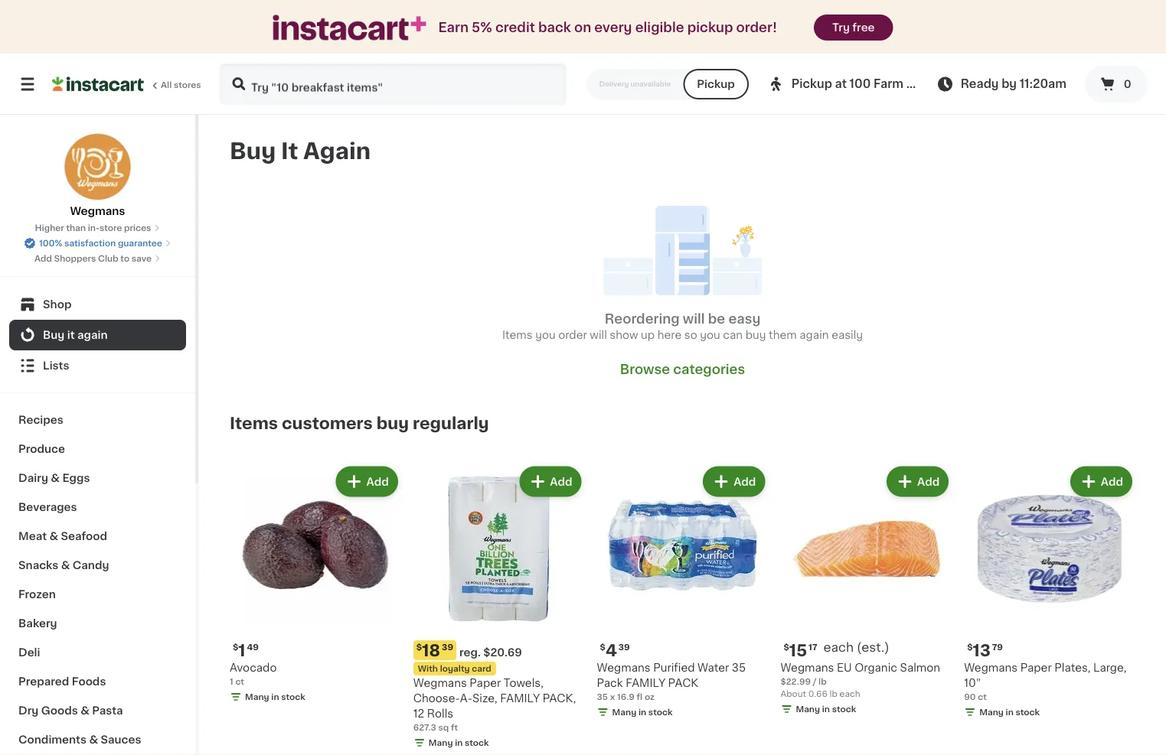 Task type: locate. For each thing, give the bounding box(es) containing it.
0 vertical spatial lb
[[819, 678, 827, 687]]

buy left "it" at left top
[[230, 141, 276, 162]]

39 inside $ 4 39
[[619, 644, 630, 652]]

$ inside $ 1 49
[[233, 644, 238, 652]]

items customers buy regularly
[[230, 416, 489, 432]]

1 horizontal spatial will
[[683, 312, 705, 325]]

wegmans up /
[[781, 663, 834, 674]]

stores
[[174, 81, 201, 89]]

35 right water
[[732, 663, 746, 674]]

buy it again
[[43, 330, 108, 341]]

pack,
[[543, 694, 576, 705]]

3 $ from the left
[[784, 644, 789, 652]]

4 add button from the left
[[888, 468, 947, 496]]

$ inside $ 4 39
[[600, 644, 606, 652]]

1 product group from the left
[[230, 464, 401, 707]]

0 horizontal spatial pickup
[[697, 79, 735, 90]]

prepared foods link
[[9, 668, 186, 697]]

39 right 4 at the right
[[619, 644, 630, 652]]

& for dairy
[[51, 473, 60, 484]]

wegmans down $ 4 39
[[597, 663, 651, 674]]

wegmans purified water 35 pack family pack 35 x 16.9 fl oz
[[597, 663, 746, 702]]

1 for $
[[238, 643, 245, 659]]

39 inside $ 18 39 reg. $20.69 with loyalty card wegmans paper towels, choose-a-size, family pack, 12 rolls 627.3 sq ft
[[442, 644, 453, 652]]

earn
[[438, 21, 469, 34]]

many in stock
[[245, 694, 305, 702], [796, 706, 856, 714], [612, 709, 673, 717], [980, 709, 1040, 717], [429, 740, 489, 748]]

0 horizontal spatial buy
[[377, 416, 409, 432]]

in for 4
[[639, 709, 646, 717]]

many down the sq
[[429, 740, 453, 748]]

many for 13
[[980, 709, 1004, 717]]

2 39 from the left
[[619, 644, 630, 652]]

wegmans inside wegmans eu organic salmon $22.99 / lb about 0.66 lb each
[[781, 663, 834, 674]]

you left order
[[535, 330, 556, 340]]

again inside buy it again link
[[77, 330, 108, 341]]

in down fl
[[639, 709, 646, 717]]

0 vertical spatial paper
[[1021, 663, 1052, 674]]

0 vertical spatial 35
[[732, 663, 746, 674]]

1 horizontal spatial items
[[502, 330, 533, 340]]

again
[[303, 141, 371, 162]]

lb right 0.66
[[830, 691, 838, 699]]

1 vertical spatial 1
[[230, 678, 233, 687]]

family down towels,
[[500, 694, 540, 705]]

ct
[[235, 678, 244, 687], [978, 694, 987, 702]]

again inside the reordering will be easy items you order will show up here so you can buy them again easily
[[800, 330, 829, 340]]

0 horizontal spatial buy
[[43, 330, 65, 341]]

again right them
[[800, 330, 829, 340]]

0 vertical spatial buy
[[746, 330, 766, 340]]

it
[[281, 141, 298, 162]]

$ 18 39 reg. $20.69 with loyalty card wegmans paper towels, choose-a-size, family pack, 12 rolls 627.3 sq ft
[[413, 643, 576, 733]]

shop link
[[9, 289, 186, 320]]

frozen
[[18, 590, 56, 600]]

wegmans inside wegmans link
[[70, 206, 125, 217]]

in down 0.66
[[822, 706, 830, 714]]

1 horizontal spatial 39
[[619, 644, 630, 652]]

$ inside $ 18 39 reg. $20.69 with loyalty card wegmans paper towels, choose-a-size, family pack, 12 rolls 627.3 sq ft
[[416, 644, 422, 652]]

meat & seafood
[[18, 531, 107, 542]]

condiments & sauces link
[[9, 726, 186, 755]]

$22.99
[[781, 678, 811, 687]]

organic
[[855, 663, 898, 674]]

add button
[[337, 468, 397, 496], [521, 468, 580, 496], [705, 468, 764, 496], [888, 468, 947, 496], [1072, 468, 1131, 496]]

4 product group from the left
[[781, 464, 952, 719]]

1 vertical spatial 35
[[597, 694, 608, 702]]

prices
[[124, 224, 151, 232]]

0 horizontal spatial again
[[77, 330, 108, 341]]

by
[[1002, 78, 1017, 90]]

pickup down 'pickup'
[[697, 79, 735, 90]]

1 vertical spatial buy
[[43, 330, 65, 341]]

again right it
[[77, 330, 108, 341]]

wegmans up higher than in-store prices link
[[70, 206, 125, 217]]

$ 4 39
[[600, 643, 630, 659]]

0 horizontal spatial 39
[[442, 644, 453, 652]]

wegmans for wegmans eu organic salmon $22.99 / lb about 0.66 lb each
[[781, 663, 834, 674]]

condiments & sauces
[[18, 735, 141, 746]]

$ for 4
[[600, 644, 606, 652]]

1 vertical spatial ct
[[978, 694, 987, 702]]

0 horizontal spatial you
[[535, 330, 556, 340]]

1 horizontal spatial ct
[[978, 694, 987, 702]]

paper inside $ 18 39 reg. $20.69 with loyalty card wegmans paper towels, choose-a-size, family pack, 12 rolls 627.3 sq ft
[[470, 679, 501, 689]]

add for 13
[[1101, 477, 1123, 487]]

dry goods & pasta
[[18, 706, 123, 717]]

wegmans link
[[64, 133, 131, 219]]

rolls
[[427, 709, 453, 720]]

$
[[233, 644, 238, 652], [416, 644, 422, 652], [784, 644, 789, 652], [600, 644, 606, 652], [967, 644, 973, 652]]

$ inside $ 15 17
[[784, 644, 789, 652]]

4 $ from the left
[[600, 644, 606, 652]]

stock for 4
[[648, 709, 673, 717]]

wegmans
[[70, 206, 125, 217], [781, 663, 834, 674], [597, 663, 651, 674], [964, 663, 1018, 674], [413, 679, 467, 689]]

1 vertical spatial family
[[500, 694, 540, 705]]

5 product group from the left
[[964, 464, 1136, 722]]

5 $ from the left
[[967, 644, 973, 652]]

35 left x
[[597, 694, 608, 702]]

reordering will be easy items you order will show up here so you can buy them again easily
[[502, 312, 863, 340]]

3 product group from the left
[[597, 464, 768, 722]]

many for 1
[[245, 694, 269, 702]]

2 product group from the left
[[413, 464, 585, 753]]

add shoppers club to save
[[34, 255, 152, 263]]

many in stock down avocado 1 ct
[[245, 694, 305, 702]]

you down be
[[700, 330, 720, 340]]

1 horizontal spatial buy
[[230, 141, 276, 162]]

eu
[[837, 663, 852, 674]]

1 you from the left
[[535, 330, 556, 340]]

in down avocado 1 ct
[[271, 694, 279, 702]]

1 39 from the left
[[442, 644, 453, 652]]

1 horizontal spatial paper
[[1021, 663, 1052, 674]]

here
[[658, 330, 682, 340]]

buy inside buy it again link
[[43, 330, 65, 341]]

pack
[[668, 679, 699, 689]]

1 horizontal spatial you
[[700, 330, 720, 340]]

family inside wegmans purified water 35 pack family pack 35 x 16.9 fl oz
[[626, 679, 665, 689]]

wegmans for wegmans
[[70, 206, 125, 217]]

stock for 13
[[1016, 709, 1040, 717]]

back
[[538, 21, 571, 34]]

dry
[[18, 706, 39, 717]]

lists link
[[9, 351, 186, 381]]

$ for 1
[[233, 644, 238, 652]]

buy down the easy on the top right of the page
[[746, 330, 766, 340]]

lb
[[819, 678, 827, 687], [830, 691, 838, 699]]

will up so
[[683, 312, 705, 325]]

many
[[245, 694, 269, 702], [796, 706, 820, 714], [612, 709, 637, 717], [980, 709, 1004, 717], [429, 740, 453, 748]]

0 horizontal spatial 1
[[230, 678, 233, 687]]

deli link
[[9, 639, 186, 668]]

$15.17 each (estimated) element
[[781, 641, 952, 661]]

add button for 4
[[705, 468, 764, 496]]

paper inside wegmans paper plates, large, 10" 90 ct
[[1021, 663, 1052, 674]]

1 horizontal spatial pickup
[[792, 78, 832, 90]]

pickup inside popup button
[[792, 78, 832, 90]]

1 down avocado
[[230, 678, 233, 687]]

buy left regularly
[[377, 416, 409, 432]]

$ inside $ 13 79
[[967, 644, 973, 652]]

every
[[594, 21, 632, 34]]

family
[[626, 679, 665, 689], [500, 694, 540, 705]]

0 vertical spatial ct
[[235, 678, 244, 687]]

$ left 49
[[233, 644, 238, 652]]

regularly
[[413, 416, 489, 432]]

& left candy
[[61, 561, 70, 571]]

1 horizontal spatial 1
[[238, 643, 245, 659]]

many down 0.66
[[796, 706, 820, 714]]

1 vertical spatial buy
[[377, 416, 409, 432]]

paper down the card
[[470, 679, 501, 689]]

1 horizontal spatial family
[[626, 679, 665, 689]]

many down avocado 1 ct
[[245, 694, 269, 702]]

guarantee
[[118, 239, 162, 248]]

pickup left at in the top of the page
[[792, 78, 832, 90]]

snacks & candy
[[18, 561, 109, 571]]

5 add button from the left
[[1072, 468, 1131, 496]]

2 $ from the left
[[416, 644, 422, 652]]

1 horizontal spatial again
[[800, 330, 829, 340]]

1 vertical spatial paper
[[470, 679, 501, 689]]

15
[[789, 643, 807, 659]]

wegmans down $ 13 79
[[964, 663, 1018, 674]]

5%
[[472, 21, 492, 34]]

0 horizontal spatial ct
[[235, 678, 244, 687]]

pickup for pickup
[[697, 79, 735, 90]]

pickup for pickup at 100 farm view
[[792, 78, 832, 90]]

save
[[132, 255, 152, 263]]

wegmans up choose-
[[413, 679, 467, 689]]

items left customers
[[230, 416, 278, 432]]

1 vertical spatial lb
[[830, 691, 838, 699]]

product group
[[230, 464, 401, 707], [413, 464, 585, 753], [597, 464, 768, 722], [781, 464, 952, 719], [964, 464, 1136, 722]]

each down eu
[[840, 691, 861, 699]]

items
[[502, 330, 533, 340], [230, 416, 278, 432]]

Search field
[[221, 64, 566, 104]]

many in stock down wegmans paper plates, large, 10" 90 ct
[[980, 709, 1040, 717]]

ct inside avocado 1 ct
[[235, 678, 244, 687]]

1 for avocado
[[230, 678, 233, 687]]

deli
[[18, 648, 40, 659]]

wegmans eu organic salmon $22.99 / lb about 0.66 lb each
[[781, 663, 940, 699]]

$ left 17
[[784, 644, 789, 652]]

add for 1
[[366, 477, 389, 487]]

each inside wegmans eu organic salmon $22.99 / lb about 0.66 lb each
[[840, 691, 861, 699]]

1 left 49
[[238, 643, 245, 659]]

many down 16.9
[[612, 709, 637, 717]]

satisfaction
[[64, 239, 116, 248]]

& right the meat
[[49, 531, 58, 542]]

each up eu
[[824, 642, 854, 654]]

& for condiments
[[89, 735, 98, 746]]

pickup at 100 farm view button
[[767, 63, 935, 106]]

/
[[813, 678, 817, 687]]

627.3
[[413, 724, 436, 733]]

family inside $ 18 39 reg. $20.69 with loyalty card wegmans paper towels, choose-a-size, family pack, 12 rolls 627.3 sq ft
[[500, 694, 540, 705]]

3 add button from the left
[[705, 468, 764, 496]]

lists
[[43, 361, 69, 371]]

$ left 79
[[967, 644, 973, 652]]

0 horizontal spatial family
[[500, 694, 540, 705]]

sq
[[438, 724, 449, 733]]

2 add button from the left
[[521, 468, 580, 496]]

& left eggs
[[51, 473, 60, 484]]

1 vertical spatial each
[[840, 691, 861, 699]]

in down wegmans paper plates, large, 10" 90 ct
[[1006, 709, 1014, 717]]

0 vertical spatial buy
[[230, 141, 276, 162]]

0 vertical spatial family
[[626, 679, 665, 689]]

wegmans inside wegmans purified water 35 pack family pack 35 x 16.9 fl oz
[[597, 663, 651, 674]]

pickup inside button
[[697, 79, 735, 90]]

ct inside wegmans paper plates, large, 10" 90 ct
[[978, 694, 987, 702]]

again
[[800, 330, 829, 340], [77, 330, 108, 341]]

them
[[769, 330, 797, 340]]

90
[[964, 694, 976, 702]]

many in stock down fl
[[612, 709, 673, 717]]

will left show
[[590, 330, 607, 340]]

prepared foods
[[18, 677, 106, 688]]

ct right 90
[[978, 694, 987, 702]]

$ up pack
[[600, 644, 606, 652]]

eggs
[[62, 473, 90, 484]]

0 vertical spatial items
[[502, 330, 533, 340]]

many down 10"
[[980, 709, 1004, 717]]

$ for 18
[[416, 644, 422, 652]]

$ up with
[[416, 644, 422, 652]]

0 horizontal spatial paper
[[470, 679, 501, 689]]

family up oz
[[626, 679, 665, 689]]

easily
[[832, 330, 863, 340]]

in
[[271, 694, 279, 702], [822, 706, 830, 714], [639, 709, 646, 717], [1006, 709, 1014, 717], [455, 740, 463, 748]]

items left order
[[502, 330, 533, 340]]

1 $ from the left
[[233, 644, 238, 652]]

0 vertical spatial each
[[824, 642, 854, 654]]

13
[[973, 643, 991, 659]]

wegmans inside wegmans paper plates, large, 10" 90 ct
[[964, 663, 1018, 674]]

buy left it
[[43, 330, 65, 341]]

$ 15 17
[[784, 643, 817, 659]]

39 right 18
[[442, 644, 453, 652]]

1 horizontal spatial 35
[[732, 663, 746, 674]]

1 vertical spatial items
[[230, 416, 278, 432]]

None search field
[[219, 63, 567, 106]]

1 horizontal spatial buy
[[746, 330, 766, 340]]

add for 4
[[734, 477, 756, 487]]

wegmans for wegmans purified water 35 pack family pack 35 x 16.9 fl oz
[[597, 663, 651, 674]]

each
[[824, 642, 854, 654], [840, 691, 861, 699]]

items inside the reordering will be easy items you order will show up here so you can buy them again easily
[[502, 330, 533, 340]]

many for 4
[[612, 709, 637, 717]]

11:20am
[[1020, 78, 1067, 90]]

paper left plates,
[[1021, 663, 1052, 674]]

100%
[[39, 239, 62, 248]]

about
[[781, 691, 806, 699]]

0 vertical spatial 1
[[238, 643, 245, 659]]

1 add button from the left
[[337, 468, 397, 496]]

& left sauces
[[89, 735, 98, 746]]

product group containing 18
[[413, 464, 585, 753]]

1 inside avocado 1 ct
[[230, 678, 233, 687]]

foods
[[72, 677, 106, 688]]

snacks & candy link
[[9, 551, 186, 580]]

lb right /
[[819, 678, 827, 687]]

ct down avocado
[[235, 678, 244, 687]]

all
[[161, 81, 172, 89]]

0 horizontal spatial will
[[590, 330, 607, 340]]



Task type: vqa. For each thing, say whether or not it's contained in the screenshot.


Task type: describe. For each thing, give the bounding box(es) containing it.
dairy & eggs
[[18, 473, 90, 484]]

at
[[835, 78, 847, 90]]

0.66
[[808, 691, 828, 699]]

in for 1
[[271, 694, 279, 702]]

& for snacks
[[61, 561, 70, 571]]

card
[[472, 665, 491, 674]]

dairy & eggs link
[[9, 464, 186, 493]]

product group containing 13
[[964, 464, 1136, 722]]

39 for 4
[[619, 644, 630, 652]]

be
[[708, 312, 725, 325]]

$ 13 79
[[967, 643, 1003, 659]]

buy for buy it again
[[230, 141, 276, 162]]

x
[[610, 694, 615, 702]]

pickup at 100 farm view
[[792, 78, 935, 90]]

meat & seafood link
[[9, 522, 186, 551]]

buy it again link
[[9, 320, 186, 351]]

10"
[[964, 679, 981, 689]]

add button for 13
[[1072, 468, 1131, 496]]

salmon
[[900, 663, 940, 674]]

product group containing 1
[[230, 464, 401, 707]]

16.9
[[617, 694, 635, 702]]

1 vertical spatial will
[[590, 330, 607, 340]]

with
[[418, 665, 438, 674]]

beverages link
[[9, 493, 186, 522]]

candy
[[73, 561, 109, 571]]

0 horizontal spatial 35
[[597, 694, 608, 702]]

oz
[[645, 694, 655, 702]]

categories
[[673, 363, 745, 376]]

with loyalty card price $18.39. original price $20.69. element
[[413, 641, 585, 661]]

service type group
[[587, 69, 749, 100]]

0
[[1124, 79, 1132, 90]]

0 horizontal spatial items
[[230, 416, 278, 432]]

100
[[850, 78, 871, 90]]

customers
[[282, 416, 373, 432]]

add button for with loyalty card
[[521, 468, 580, 496]]

farm
[[874, 78, 904, 90]]

reordering
[[605, 312, 680, 325]]

it
[[67, 330, 75, 341]]

eligible
[[635, 21, 684, 34]]

recipes
[[18, 415, 63, 426]]

browse
[[620, 363, 670, 376]]

size,
[[472, 694, 497, 705]]

so
[[684, 330, 697, 340]]

loyalty
[[440, 665, 470, 674]]

in-
[[88, 224, 100, 232]]

to
[[120, 255, 129, 263]]

all stores
[[161, 81, 201, 89]]

dairy
[[18, 473, 48, 484]]

higher than in-store prices link
[[35, 222, 160, 234]]

avocado 1 ct
[[230, 663, 277, 687]]

many in stock for 13
[[980, 709, 1040, 717]]

0 horizontal spatial lb
[[819, 678, 827, 687]]

add shoppers club to save link
[[34, 253, 161, 265]]

wegmans paper plates, large, 10" 90 ct
[[964, 663, 1127, 702]]

earn 5% credit back on every eligible pickup order!
[[438, 21, 777, 34]]

all stores link
[[52, 63, 202, 106]]

$ 1 49
[[233, 643, 259, 659]]

browse categories
[[620, 363, 745, 376]]

wegmans logo image
[[64, 133, 131, 201]]

0 vertical spatial will
[[683, 312, 705, 325]]

$ for 13
[[967, 644, 973, 652]]

frozen link
[[9, 580, 186, 610]]

0 button
[[1085, 66, 1148, 103]]

snacks
[[18, 561, 58, 571]]

avocado
[[230, 663, 277, 674]]

each (est.)
[[824, 642, 890, 654]]

$20.69
[[483, 648, 522, 659]]

& left pasta
[[81, 706, 89, 717]]

2 you from the left
[[700, 330, 720, 340]]

17
[[809, 644, 817, 652]]

store
[[99, 224, 122, 232]]

choose-
[[413, 694, 460, 705]]

ready
[[961, 78, 999, 90]]

add button for 1
[[337, 468, 397, 496]]

pack
[[597, 679, 623, 689]]

39 for 18
[[442, 644, 453, 652]]

plates,
[[1055, 663, 1091, 674]]

wegmans inside $ 18 39 reg. $20.69 with loyalty card wegmans paper towels, choose-a-size, family pack, 12 rolls 627.3 sq ft
[[413, 679, 467, 689]]

up
[[641, 330, 655, 340]]

instacart logo image
[[52, 75, 144, 93]]

express icon image
[[273, 15, 426, 40]]

product group containing 15
[[781, 464, 952, 719]]

meat
[[18, 531, 47, 542]]

4
[[606, 643, 617, 659]]

many in stock down 0.66
[[796, 706, 856, 714]]

recipes link
[[9, 406, 186, 435]]

dry goods & pasta link
[[9, 697, 186, 726]]

goods
[[41, 706, 78, 717]]

wegmans for wegmans paper plates, large, 10" 90 ct
[[964, 663, 1018, 674]]

beverages
[[18, 502, 77, 513]]

free
[[853, 22, 875, 33]]

18
[[422, 643, 440, 659]]

product group containing 4
[[597, 464, 768, 722]]

can
[[723, 330, 743, 340]]

reg.
[[459, 648, 481, 659]]

credit
[[495, 21, 535, 34]]

& for meat
[[49, 531, 58, 542]]

many in stock for 4
[[612, 709, 673, 717]]

buy for buy it again
[[43, 330, 65, 341]]

condiments
[[18, 735, 87, 746]]

in for 13
[[1006, 709, 1014, 717]]

produce link
[[9, 435, 186, 464]]

sauces
[[101, 735, 141, 746]]

add for with loyalty card
[[550, 477, 572, 487]]

show
[[610, 330, 638, 340]]

bakery
[[18, 619, 57, 629]]

1 horizontal spatial lb
[[830, 691, 838, 699]]

pickup button
[[683, 69, 749, 100]]

stock for 1
[[281, 694, 305, 702]]

buy inside the reordering will be easy items you order will show up here so you can buy them again easily
[[746, 330, 766, 340]]

12
[[413, 709, 424, 720]]

order
[[558, 330, 587, 340]]

ft
[[451, 724, 458, 733]]

bakery link
[[9, 610, 186, 639]]

many in stock for 1
[[245, 694, 305, 702]]

$ for 15
[[784, 644, 789, 652]]

many in stock down "ft"
[[429, 740, 489, 748]]

order!
[[736, 21, 777, 34]]

in down "ft"
[[455, 740, 463, 748]]

add inside add shoppers club to save link
[[34, 255, 52, 263]]



